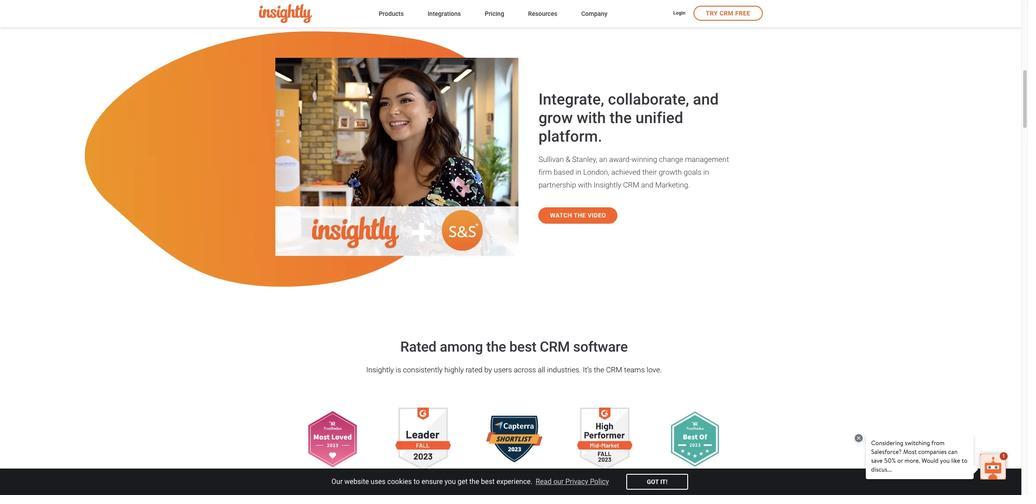Task type: vqa. For each thing, say whether or not it's contained in the screenshot.
how to the middle
no



Task type: locate. For each thing, give the bounding box(es) containing it.
and
[[693, 90, 719, 109], [641, 181, 653, 189]]

ensure
[[422, 478, 443, 487]]

&
[[566, 155, 570, 164]]

most loved image
[[304, 412, 361, 468]]

it's
[[583, 366, 592, 375]]

their
[[642, 168, 657, 177]]

partnership
[[539, 181, 576, 189]]

based
[[554, 168, 574, 177]]

the down collaborate,
[[610, 109, 632, 127]]

1 horizontal spatial best
[[509, 339, 536, 356]]

to
[[414, 478, 420, 487]]

with down integrate, on the top right
[[577, 109, 606, 127]]

0 vertical spatial with
[[577, 109, 606, 127]]

0 vertical spatial and
[[693, 90, 719, 109]]

our
[[553, 478, 564, 487]]

best
[[509, 339, 536, 356], [481, 478, 495, 487]]

best of flat image
[[667, 412, 723, 468]]

integrate, collaborate, and grow with the unified platform.
[[539, 90, 719, 146]]

1 in from the left
[[576, 168, 581, 177]]

marketing.
[[655, 181, 690, 189]]

capterra image
[[486, 416, 542, 463]]

try
[[706, 10, 718, 17]]

1 horizontal spatial insightly
[[594, 181, 621, 189]]

software
[[573, 339, 628, 356]]

insightly
[[594, 181, 621, 189], [366, 366, 394, 375]]

login
[[673, 10, 685, 16]]

1 vertical spatial insightly
[[366, 366, 394, 375]]

0 horizontal spatial best
[[481, 478, 495, 487]]

sullivan & stanley, an award-winning change management firm based in london, achieved their growth goals in partnership with insightly crm and marketing.
[[539, 155, 729, 189]]

experience.
[[496, 478, 532, 487]]

industries.
[[547, 366, 581, 375]]

policy
[[590, 478, 609, 487]]

rated
[[466, 366, 482, 375]]

0 vertical spatial insightly
[[594, 181, 621, 189]]

website thumbnail ss smiling3 image
[[275, 58, 518, 257]]

with
[[577, 109, 606, 127], [578, 181, 592, 189]]

login link
[[673, 10, 685, 18]]

integrations
[[428, 10, 461, 17]]

1 vertical spatial and
[[641, 181, 653, 189]]

best right get
[[481, 478, 495, 487]]

highly
[[444, 366, 464, 375]]

1 vertical spatial best
[[481, 478, 495, 487]]

winning
[[632, 155, 657, 164]]

0 horizontal spatial in
[[576, 168, 581, 177]]

crm
[[719, 10, 733, 17], [623, 181, 639, 189], [540, 339, 570, 356], [606, 366, 622, 375]]

video
[[588, 212, 606, 219]]

0 horizontal spatial and
[[641, 181, 653, 189]]

our
[[332, 478, 343, 487]]

1 horizontal spatial in
[[703, 168, 709, 177]]

try crm free
[[706, 10, 750, 17]]

in
[[576, 168, 581, 177], [703, 168, 709, 177]]

read
[[536, 478, 552, 487]]

is
[[396, 366, 401, 375]]

it!
[[660, 479, 667, 486]]

watch
[[550, 212, 572, 219]]

read our privacy policy button
[[534, 476, 610, 489]]

users
[[494, 366, 512, 375]]

privacy
[[565, 478, 588, 487]]

1 vertical spatial with
[[578, 181, 592, 189]]

grow
[[539, 109, 573, 127]]

company link
[[581, 8, 607, 20]]

insightly down london,
[[594, 181, 621, 189]]

products link
[[379, 8, 404, 20]]

crm down achieved
[[623, 181, 639, 189]]

in down stanley,
[[576, 168, 581, 177]]

crm highperformer mid market highperformer image
[[577, 403, 633, 477]]

uses
[[371, 478, 386, 487]]

insightly is consistently highly rated by users across all industries. it's the crm teams love.
[[366, 366, 662, 375]]

you
[[445, 478, 456, 487]]

sullivan
[[539, 155, 564, 164]]

insightly logo image
[[259, 4, 312, 23]]

the right get
[[469, 478, 479, 487]]

best up across
[[509, 339, 536, 356]]

achieved
[[611, 168, 640, 177]]

crm right try
[[719, 10, 733, 17]]

love.
[[647, 366, 662, 375]]

unified
[[636, 109, 683, 127]]

all
[[538, 366, 545, 375]]

insightly left 'is'
[[366, 366, 394, 375]]

the
[[610, 109, 632, 127], [574, 212, 586, 219], [486, 339, 506, 356], [594, 366, 604, 375], [469, 478, 479, 487]]

insightly inside sullivan & stanley, an award-winning change management firm based in london, achieved their growth goals in partnership with insightly crm and marketing.
[[594, 181, 621, 189]]

0 vertical spatial best
[[509, 339, 536, 356]]

with down london,
[[578, 181, 592, 189]]

1 horizontal spatial and
[[693, 90, 719, 109]]

across
[[514, 366, 536, 375]]

in down 'management'
[[703, 168, 709, 177]]

cookieconsent dialog
[[0, 469, 1021, 496]]

2 in from the left
[[703, 168, 709, 177]]

with inside sullivan & stanley, an award-winning change management firm based in london, achieved their growth goals in partnership with insightly crm and marketing.
[[578, 181, 592, 189]]

integrations link
[[428, 8, 461, 20]]



Task type: describe. For each thing, give the bounding box(es) containing it.
got it!
[[647, 479, 667, 486]]

the right it's
[[594, 366, 604, 375]]

teams
[[624, 366, 645, 375]]

london,
[[583, 168, 609, 177]]

pricing link
[[485, 8, 504, 20]]

website
[[344, 478, 369, 487]]

insightly logo link
[[259, 4, 365, 23]]

crm inside sullivan & stanley, an award-winning change management firm based in london, achieved their growth goals in partnership with insightly crm and marketing.
[[623, 181, 639, 189]]

an
[[599, 155, 607, 164]]

crm inside button
[[719, 10, 733, 17]]

integrate,
[[539, 90, 604, 109]]

collaborate,
[[608, 90, 689, 109]]

stanley,
[[572, 155, 597, 164]]

get
[[458, 478, 468, 487]]

growth
[[659, 168, 682, 177]]

with inside integrate, collaborate, and grow with the unified platform.
[[577, 109, 606, 127]]

our website uses cookies to ensure you get the best experience. read our privacy policy
[[332, 478, 609, 487]]

the up users
[[486, 339, 506, 356]]

try crm free button
[[693, 6, 763, 21]]

award-
[[609, 155, 632, 164]]

rated
[[400, 339, 436, 356]]

the inside integrate, collaborate, and grow with the unified platform.
[[610, 109, 632, 127]]

try crm free link
[[693, 6, 763, 21]]

firm
[[539, 168, 552, 177]]

cookies
[[387, 478, 412, 487]]

company
[[581, 10, 607, 17]]

the left the video
[[574, 212, 586, 219]]

crm leader leader image
[[395, 403, 451, 477]]

platform.
[[539, 128, 602, 146]]

resources link
[[528, 8, 557, 20]]

pricing
[[485, 10, 504, 17]]

watch the video
[[550, 212, 606, 219]]

rated among the best crm software
[[400, 339, 628, 356]]

products
[[379, 10, 404, 17]]

goals
[[684, 168, 701, 177]]

change
[[659, 155, 683, 164]]

resources
[[528, 10, 557, 17]]

the inside cookieconsent dialog
[[469, 478, 479, 487]]

consistently
[[403, 366, 443, 375]]

got it! button
[[626, 475, 688, 491]]

by
[[484, 366, 492, 375]]

and inside sullivan & stanley, an award-winning change management firm based in london, achieved their growth goals in partnership with insightly crm and marketing.
[[641, 181, 653, 189]]

management
[[685, 155, 729, 164]]

free
[[735, 10, 750, 17]]

crm left teams
[[606, 366, 622, 375]]

among
[[440, 339, 483, 356]]

0 horizontal spatial insightly
[[366, 366, 394, 375]]

best inside cookieconsent dialog
[[481, 478, 495, 487]]

and inside integrate, collaborate, and grow with the unified platform.
[[693, 90, 719, 109]]

crm up industries.
[[540, 339, 570, 356]]

got
[[647, 479, 659, 486]]



